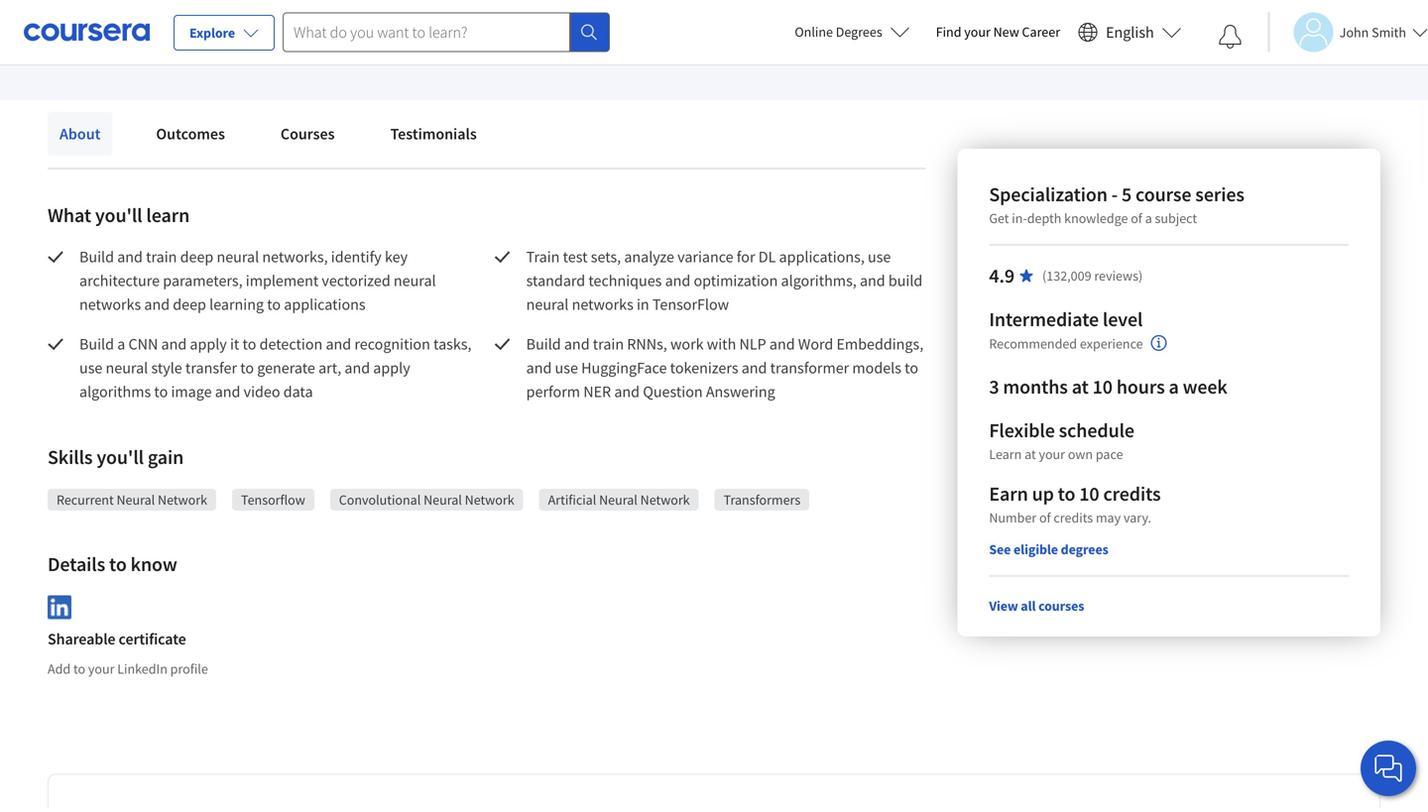 Task type: vqa. For each thing, say whether or not it's contained in the screenshot.
menu
no



Task type: locate. For each thing, give the bounding box(es) containing it.
explore
[[189, 24, 235, 42]]

your left own
[[1039, 445, 1065, 463]]

analyze
[[624, 247, 675, 267]]

0 horizontal spatial network
[[158, 491, 207, 509]]

use for build a cnn and apply it to detection and recognition tasks, use neural style transfer to generate art, and apply algorithms to image and video data
[[79, 358, 103, 378]]

use up the build
[[868, 247, 891, 267]]

1 horizontal spatial neural
[[424, 491, 462, 509]]

0 vertical spatial train
[[146, 247, 177, 267]]

eligible
[[1014, 541, 1058, 558]]

train up huggingface
[[593, 334, 624, 354]]

information about difficulty level pre-requisites. image
[[1151, 335, 1167, 351]]

networks inside "build and train deep neural networks, identify key architecture parameters, implement vectorized neural networks and deep learning to applications"
[[79, 295, 141, 314]]

experience
[[1080, 335, 1143, 353]]

neural for artificial
[[599, 491, 638, 509]]

1 horizontal spatial at
[[1072, 374, 1089, 399]]

smith
[[1372, 23, 1407, 41]]

know
[[131, 552, 177, 577]]

10
[[1093, 374, 1113, 399], [1079, 482, 1100, 506]]

0 horizontal spatial use
[[79, 358, 103, 378]]

2 networks from the left
[[572, 295, 634, 314]]

0 horizontal spatial networks
[[79, 295, 141, 314]]

5
[[1122, 182, 1132, 207]]

your
[[964, 23, 991, 41], [1039, 445, 1065, 463], [88, 660, 115, 678]]

1 vertical spatial you'll
[[97, 445, 144, 470]]

2 network from the left
[[465, 491, 514, 509]]

of down 5
[[1131, 209, 1143, 227]]

courses
[[281, 124, 335, 144]]

1 vertical spatial train
[[593, 334, 624, 354]]

schedule
[[1059, 418, 1135, 443]]

convolutional
[[339, 491, 421, 509]]

0 vertical spatial deep
[[180, 247, 214, 267]]

and left the build
[[860, 271, 885, 291]]

1 horizontal spatial use
[[555, 358, 578, 378]]

a inside build a cnn and apply it to detection and recognition tasks, use neural style transfer to generate art, and apply algorithms to image and video data
[[117, 334, 125, 354]]

networks,
[[262, 247, 328, 267]]

build inside "build and train deep neural networks, identify key architecture parameters, implement vectorized neural networks and deep learning to applications"
[[79, 247, 114, 267]]

0 vertical spatial 10
[[1093, 374, 1113, 399]]

your down shareable certificate
[[88, 660, 115, 678]]

you'll left learn
[[95, 203, 142, 228]]

1 networks from the left
[[79, 295, 141, 314]]

use up the algorithms
[[79, 358, 103, 378]]

credits up vary.
[[1104, 482, 1161, 506]]

perform
[[526, 382, 580, 402]]

shareable
[[48, 630, 116, 649]]

variance
[[678, 247, 734, 267]]

of down up
[[1040, 509, 1051, 527]]

learning
[[209, 295, 264, 314]]

credits down earn up to 10 credits
[[1054, 509, 1093, 527]]

build up perform
[[526, 334, 561, 354]]

add
[[48, 660, 71, 678]]

use inside train test sets, analyze variance for dl applications, use standard techniques and optimization algorithms, and build neural networks in tensorflow
[[868, 247, 891, 267]]

and right art,
[[345, 358, 370, 378]]

view all courses
[[989, 597, 1085, 615]]

you'll
[[95, 203, 142, 228], [97, 445, 144, 470]]

details to know
[[48, 552, 177, 577]]

art,
[[318, 358, 341, 378]]

use
[[868, 247, 891, 267], [79, 358, 103, 378], [555, 358, 578, 378]]

0 vertical spatial apply
[[190, 334, 227, 354]]

gain
[[148, 445, 184, 470]]

skills you'll gain
[[48, 445, 184, 470]]

own
[[1068, 445, 1093, 463]]

1 horizontal spatial train
[[593, 334, 624, 354]]

months
[[1003, 374, 1068, 399]]

and
[[117, 247, 143, 267], [665, 271, 691, 291], [860, 271, 885, 291], [144, 295, 170, 314], [161, 334, 187, 354], [326, 334, 351, 354], [564, 334, 590, 354], [770, 334, 795, 354], [345, 358, 370, 378], [526, 358, 552, 378], [742, 358, 767, 378], [215, 382, 240, 402], [614, 382, 640, 402]]

courses link
[[269, 112, 347, 156]]

train inside 'build and train rnns, work with nlp and word embeddings, and use huggingface tokenizers and transformer models to perform ner and question answering'
[[593, 334, 624, 354]]

build
[[889, 271, 923, 291]]

0 horizontal spatial train
[[146, 247, 177, 267]]

2 horizontal spatial a
[[1169, 374, 1179, 399]]

0 vertical spatial you'll
[[95, 203, 142, 228]]

network for convolutional neural network
[[465, 491, 514, 509]]

in
[[637, 295, 649, 314]]

at right months
[[1072, 374, 1089, 399]]

1 horizontal spatial networks
[[572, 295, 634, 314]]

flexible schedule learn at your own pace
[[989, 418, 1135, 463]]

to left know
[[109, 552, 127, 577]]

week
[[1183, 374, 1228, 399]]

use inside build a cnn and apply it to detection and recognition tasks, use neural style transfer to generate art, and apply algorithms to image and video data
[[79, 358, 103, 378]]

number of credits may vary.
[[989, 509, 1152, 527]]

apply up the transfer
[[190, 334, 227, 354]]

number
[[989, 509, 1037, 527]]

earn up to 10 credits
[[989, 482, 1161, 506]]

pace
[[1096, 445, 1123, 463]]

a left week
[[1169, 374, 1179, 399]]

shareable certificate
[[48, 630, 186, 649]]

1 horizontal spatial credits
[[1104, 482, 1161, 506]]

about
[[60, 124, 101, 144]]

build left cnn
[[79, 334, 114, 354]]

to inside 'build and train rnns, work with nlp and word embeddings, and use huggingface tokenizers and transformer models to perform ner and question answering'
[[905, 358, 919, 378]]

models
[[852, 358, 902, 378]]

2 vertical spatial your
[[88, 660, 115, 678]]

show notifications image
[[1219, 25, 1243, 49]]

to right it
[[243, 334, 256, 354]]

networks inside train test sets, analyze variance for dl applications, use standard techniques and optimization algorithms, and build neural networks in tensorflow
[[572, 295, 634, 314]]

recommended experience
[[989, 335, 1143, 353]]

10 for to
[[1079, 482, 1100, 506]]

online degrees
[[795, 23, 883, 41]]

learn
[[989, 445, 1022, 463]]

neural
[[217, 247, 259, 267], [394, 271, 436, 291], [526, 295, 569, 314], [106, 358, 148, 378]]

neural for recurrent
[[117, 491, 155, 509]]

to down implement
[[267, 295, 281, 314]]

skills
[[48, 445, 93, 470]]

1 vertical spatial at
[[1025, 445, 1036, 463]]

optimization
[[694, 271, 778, 291]]

network for recurrent neural network
[[158, 491, 207, 509]]

build
[[79, 247, 114, 267], [79, 334, 114, 354], [526, 334, 561, 354]]

to up video
[[240, 358, 254, 378]]

network right artificial
[[640, 491, 690, 509]]

a
[[1145, 209, 1152, 227], [117, 334, 125, 354], [1169, 374, 1179, 399]]

outcomes link
[[144, 112, 237, 156]]

2 horizontal spatial your
[[1039, 445, 1065, 463]]

you'll up recurrent neural network at left
[[97, 445, 144, 470]]

what
[[48, 203, 91, 228]]

10 up may at right bottom
[[1079, 482, 1100, 506]]

tensorflow
[[241, 491, 305, 509]]

add to your linkedin profile
[[48, 660, 208, 678]]

1 horizontal spatial apply
[[373, 358, 410, 378]]

sets,
[[591, 247, 621, 267]]

deep up parameters,
[[180, 247, 214, 267]]

algorithms
[[79, 382, 151, 402]]

0 horizontal spatial at
[[1025, 445, 1036, 463]]

1 vertical spatial your
[[1039, 445, 1065, 463]]

2 horizontal spatial neural
[[599, 491, 638, 509]]

2 vertical spatial a
[[1169, 374, 1179, 399]]

3
[[989, 374, 999, 399]]

tokenizers
[[670, 358, 739, 378]]

1 horizontal spatial network
[[465, 491, 514, 509]]

profile
[[170, 660, 208, 678]]

a left cnn
[[117, 334, 125, 354]]

image
[[171, 382, 212, 402]]

2 horizontal spatial network
[[640, 491, 690, 509]]

chat with us image
[[1373, 753, 1405, 785]]

flexible
[[989, 418, 1055, 443]]

deep
[[180, 247, 214, 267], [173, 295, 206, 314]]

0 vertical spatial a
[[1145, 209, 1152, 227]]

network left artificial
[[465, 491, 514, 509]]

0 vertical spatial of
[[1131, 209, 1143, 227]]

transfer
[[185, 358, 237, 378]]

deep down parameters,
[[173, 295, 206, 314]]

neural right convolutional
[[424, 491, 462, 509]]

and up cnn
[[144, 295, 170, 314]]

neural inside train test sets, analyze variance for dl applications, use standard techniques and optimization algorithms, and build neural networks in tensorflow
[[526, 295, 569, 314]]

1 vertical spatial 10
[[1079, 482, 1100, 506]]

apply down recognition
[[373, 358, 410, 378]]

0 horizontal spatial a
[[117, 334, 125, 354]]

build inside 'build and train rnns, work with nlp and word embeddings, and use huggingface tokenizers and transformer models to perform ner and question answering'
[[526, 334, 561, 354]]

at right learn
[[1025, 445, 1036, 463]]

and up architecture
[[117, 247, 143, 267]]

0 horizontal spatial of
[[1040, 509, 1051, 527]]

build inside build a cnn and apply it to detection and recognition tasks, use neural style transfer to generate art, and apply algorithms to image and video data
[[79, 334, 114, 354]]

1 vertical spatial credits
[[1054, 509, 1093, 527]]

and up style
[[161, 334, 187, 354]]

None search field
[[283, 12, 610, 52]]

networks down techniques
[[572, 295, 634, 314]]

networks
[[79, 295, 141, 314], [572, 295, 634, 314]]

what you'll learn
[[48, 203, 190, 228]]

neural down 'standard'
[[526, 295, 569, 314]]

question
[[643, 382, 703, 402]]

2 neural from the left
[[424, 491, 462, 509]]

1 horizontal spatial your
[[964, 23, 991, 41]]

parameters,
[[163, 271, 243, 291]]

2 horizontal spatial use
[[868, 247, 891, 267]]

apply
[[190, 334, 227, 354], [373, 358, 410, 378]]

with
[[707, 334, 736, 354]]

and right nlp
[[770, 334, 795, 354]]

1 network from the left
[[158, 491, 207, 509]]

1 neural from the left
[[117, 491, 155, 509]]

neural up the algorithms
[[106, 358, 148, 378]]

neural down skills you'll gain
[[117, 491, 155, 509]]

train for rnns,
[[593, 334, 624, 354]]

of
[[1131, 209, 1143, 227], [1040, 509, 1051, 527]]

1 horizontal spatial of
[[1131, 209, 1143, 227]]

build for build a cnn and apply it to detection and recognition tasks, use neural style transfer to generate art, and apply algorithms to image and video data
[[79, 334, 114, 354]]

artificial neural network
[[548, 491, 690, 509]]

1 horizontal spatial a
[[1145, 209, 1152, 227]]

and up "ner"
[[564, 334, 590, 354]]

a left the subject
[[1145, 209, 1152, 227]]

recurrent neural network
[[57, 491, 207, 509]]

your inside the flexible schedule learn at your own pace
[[1039, 445, 1065, 463]]

network for artificial neural network
[[640, 491, 690, 509]]

3 neural from the left
[[599, 491, 638, 509]]

depth
[[1027, 209, 1062, 227]]

to right models
[[905, 358, 919, 378]]

intermediate
[[989, 307, 1099, 332]]

neural right artificial
[[599, 491, 638, 509]]

train down learn
[[146, 247, 177, 267]]

10 left hours
[[1093, 374, 1113, 399]]

0 vertical spatial credits
[[1104, 482, 1161, 506]]

your right the find
[[964, 23, 991, 41]]

use up perform
[[555, 358, 578, 378]]

1 vertical spatial a
[[117, 334, 125, 354]]

3 network from the left
[[640, 491, 690, 509]]

0 horizontal spatial neural
[[117, 491, 155, 509]]

and down huggingface
[[614, 382, 640, 402]]

testimonials link
[[379, 112, 489, 156]]

1 vertical spatial apply
[[373, 358, 410, 378]]

build up architecture
[[79, 247, 114, 267]]

train inside "build and train deep neural networks, identify key architecture parameters, implement vectorized neural networks and deep learning to applications"
[[146, 247, 177, 267]]

you'll for what
[[95, 203, 142, 228]]

neural
[[117, 491, 155, 509], [424, 491, 462, 509], [599, 491, 638, 509]]

artificial
[[548, 491, 596, 509]]

find your new career link
[[926, 20, 1070, 45]]

use inside 'build and train rnns, work with nlp and word embeddings, and use huggingface tokenizers and transformer models to perform ner and question answering'
[[555, 358, 578, 378]]

nlp
[[739, 334, 766, 354]]

networks down architecture
[[79, 295, 141, 314]]

network down gain at the left bottom of the page
[[158, 491, 207, 509]]

to right up
[[1058, 482, 1076, 506]]

at inside the flexible schedule learn at your own pace
[[1025, 445, 1036, 463]]



Task type: describe. For each thing, give the bounding box(es) containing it.
subject
[[1155, 209, 1197, 227]]

and up perform
[[526, 358, 552, 378]]

recognition
[[354, 334, 430, 354]]

to down style
[[154, 382, 168, 402]]

tensorflow
[[653, 295, 729, 314]]

about link
[[48, 112, 112, 156]]

recurrent
[[57, 491, 114, 509]]

ner
[[583, 382, 611, 402]]

you'll for skills
[[97, 445, 144, 470]]

What do you want to learn? text field
[[283, 12, 570, 52]]

standard
[[526, 271, 585, 291]]

applications,
[[779, 247, 865, 267]]

test
[[563, 247, 588, 267]]

linkedin
[[117, 660, 168, 678]]

reviews)
[[1094, 267, 1143, 285]]

earn
[[989, 482, 1028, 506]]

0 vertical spatial your
[[964, 23, 991, 41]]

level
[[1103, 307, 1143, 332]]

huggingface
[[581, 358, 667, 378]]

all
[[1021, 597, 1036, 615]]

english
[[1106, 22, 1154, 42]]

english button
[[1070, 0, 1190, 64]]

degrees
[[1061, 541, 1109, 558]]

applications
[[284, 295, 366, 314]]

and down the transfer
[[215, 382, 240, 402]]

transformers
[[724, 491, 801, 509]]

enrolled
[[158, 31, 214, 51]]

tasks,
[[434, 334, 472, 354]]

4.9
[[989, 263, 1015, 288]]

new
[[994, 23, 1019, 41]]

may
[[1096, 509, 1121, 527]]

intermediate level
[[989, 307, 1143, 332]]

see eligible degrees
[[989, 541, 1109, 558]]

find
[[936, 23, 962, 41]]

series
[[1196, 182, 1245, 207]]

up
[[1032, 482, 1054, 506]]

learn
[[146, 203, 190, 228]]

0 horizontal spatial your
[[88, 660, 115, 678]]

1 vertical spatial deep
[[173, 295, 206, 314]]

it
[[230, 334, 239, 354]]

word
[[798, 334, 834, 354]]

get
[[989, 209, 1009, 227]]

find your new career
[[936, 23, 1060, 41]]

0 horizontal spatial apply
[[190, 334, 227, 354]]

convolutional neural network
[[339, 491, 514, 509]]

in-
[[1012, 209, 1027, 227]]

specialization - 5 course series get in-depth knowledge of a subject
[[989, 182, 1245, 227]]

courses
[[1039, 597, 1085, 615]]

(132,009
[[1043, 267, 1092, 285]]

certificate
[[119, 630, 186, 649]]

view
[[989, 597, 1018, 615]]

3 months at 10 hours a week
[[989, 374, 1228, 399]]

data
[[283, 382, 313, 402]]

video
[[244, 382, 280, 402]]

10 for at
[[1093, 374, 1113, 399]]

work
[[671, 334, 704, 354]]

style
[[151, 358, 182, 378]]

testimonials
[[390, 124, 477, 144]]

detection
[[259, 334, 323, 354]]

implement
[[246, 271, 319, 291]]

neural for convolutional
[[424, 491, 462, 509]]

key
[[385, 247, 408, 267]]

neural up parameters,
[[217, 247, 259, 267]]

transformer
[[770, 358, 849, 378]]

details
[[48, 552, 105, 577]]

to right add
[[73, 660, 85, 678]]

and down nlp
[[742, 358, 767, 378]]

degrees
[[836, 23, 883, 41]]

neural inside build a cnn and apply it to detection and recognition tasks, use neural style transfer to generate art, and apply algorithms to image and video data
[[106, 358, 148, 378]]

and up tensorflow
[[665, 271, 691, 291]]

embeddings,
[[837, 334, 924, 354]]

generate
[[257, 358, 315, 378]]

already
[[106, 31, 155, 51]]

john smith button
[[1268, 12, 1428, 52]]

use for build and train rnns, work with nlp and word embeddings, and use huggingface tokenizers and transformer models to perform ner and question answering
[[555, 358, 578, 378]]

and up art,
[[326, 334, 351, 354]]

build for build and train rnns, work with nlp and word embeddings, and use huggingface tokenizers and transformer models to perform ner and question answering
[[526, 334, 561, 354]]

of inside the specialization - 5 course series get in-depth knowledge of a subject
[[1131, 209, 1143, 227]]

online degrees button
[[779, 10, 926, 54]]

814,444
[[48, 31, 103, 51]]

train test sets, analyze variance for dl applications, use standard techniques and optimization algorithms, and build neural networks in tensorflow
[[526, 247, 926, 314]]

(132,009 reviews)
[[1043, 267, 1143, 285]]

0 vertical spatial at
[[1072, 374, 1089, 399]]

identify
[[331, 247, 382, 267]]

a inside the specialization - 5 course series get in-depth knowledge of a subject
[[1145, 209, 1152, 227]]

coursera image
[[24, 16, 150, 48]]

see eligible degrees button
[[989, 540, 1109, 559]]

1 vertical spatial of
[[1040, 509, 1051, 527]]

vectorized
[[322, 271, 391, 291]]

train for deep
[[146, 247, 177, 267]]

build for build and train deep neural networks, identify key architecture parameters, implement vectorized neural networks and deep learning to applications
[[79, 247, 114, 267]]

explore button
[[174, 15, 275, 51]]

outcomes
[[156, 124, 225, 144]]

recommended
[[989, 335, 1077, 353]]

answering
[[706, 382, 775, 402]]

rnns,
[[627, 334, 667, 354]]

0 horizontal spatial credits
[[1054, 509, 1093, 527]]

neural down key
[[394, 271, 436, 291]]

specialization
[[989, 182, 1108, 207]]

build a cnn and apply it to detection and recognition tasks, use neural style transfer to generate art, and apply algorithms to image and video data
[[79, 334, 475, 402]]

to inside "build and train deep neural networks, identify key architecture parameters, implement vectorized neural networks and deep learning to applications"
[[267, 295, 281, 314]]



